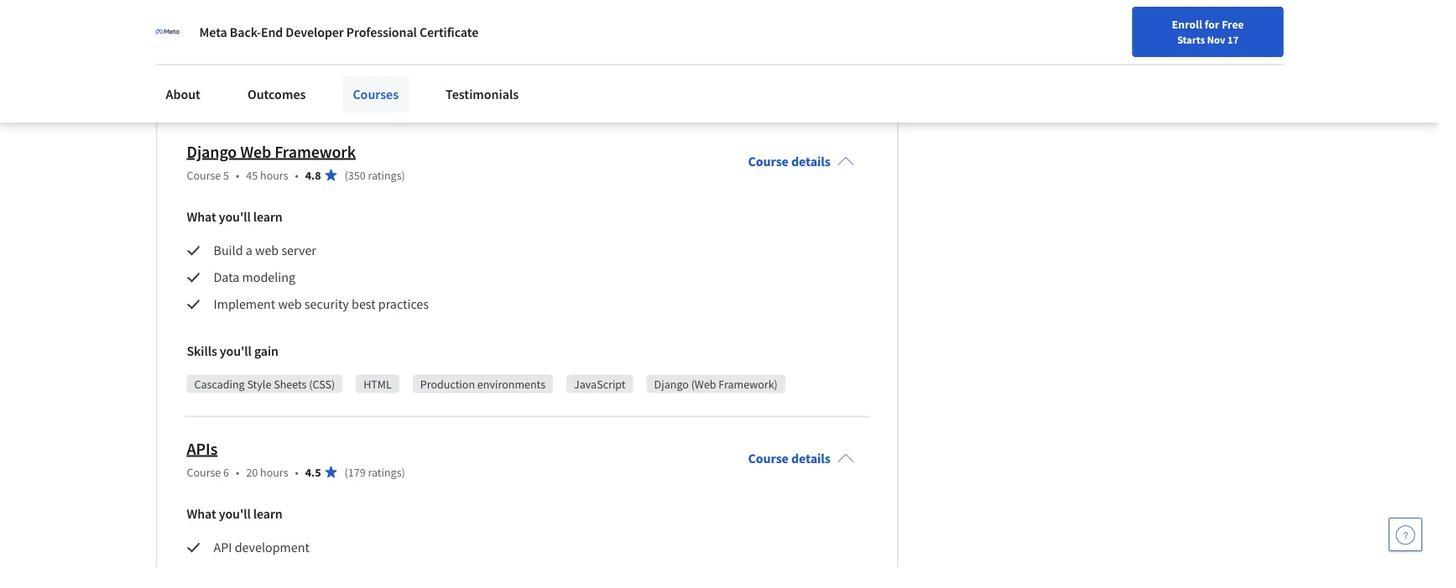Task type: locate. For each thing, give the bounding box(es) containing it.
(
[[344, 168, 348, 183], [344, 465, 348, 480]]

server
[[281, 242, 316, 259]]

0 vertical spatial you'll
[[219, 209, 251, 226]]

17
[[1228, 33, 1239, 46]]

english
[[1117, 19, 1158, 36]]

build a web server
[[214, 242, 316, 259]]

None search field
[[239, 10, 642, 44]]

what up build
[[187, 209, 216, 226]]

what you'll learn
[[187, 209, 283, 226], [187, 506, 283, 523]]

data
[[473, 80, 495, 95], [214, 269, 239, 286]]

• right "5"
[[236, 168, 239, 183]]

enroll
[[1172, 17, 1202, 32]]

sheets
[[274, 377, 307, 392]]

nov
[[1207, 33, 1226, 46]]

1 course details from the top
[[748, 154, 831, 170]]

you'll
[[219, 209, 251, 226], [220, 343, 252, 360], [219, 506, 251, 523]]

) right 350
[[402, 168, 405, 183]]

1 vertical spatial what you'll learn
[[187, 506, 283, 523]]

learn up development
[[253, 506, 283, 523]]

data for data modeling
[[214, 269, 239, 286]]

4.5
[[305, 465, 321, 480]]

•
[[236, 168, 239, 183], [295, 168, 299, 183], [236, 465, 239, 480], [295, 465, 299, 480]]

hours right 45
[[260, 168, 288, 183]]

1 vertical spatial details
[[791, 451, 831, 467]]

javascript
[[574, 377, 626, 392]]

2 ( from the top
[[344, 465, 348, 480]]

0 vertical spatial details
[[791, 154, 831, 170]]

) right 179
[[402, 465, 405, 480]]

show notifications image
[[1213, 21, 1233, 41]]

1 horizontal spatial django
[[654, 377, 689, 392]]

2 ratings from the top
[[368, 465, 402, 480]]

django (web framework)
[[654, 377, 778, 392]]

data for data structure
[[473, 80, 495, 95]]

2 course details from the top
[[748, 451, 831, 467]]

1 vertical spatial (
[[344, 465, 348, 480]]

testimonials link
[[436, 76, 529, 112]]

web right a
[[255, 242, 279, 259]]

skills
[[187, 343, 217, 360]]

developer
[[286, 23, 344, 40]]

hours right 20
[[260, 465, 288, 480]]

2 hours from the top
[[260, 465, 288, 480]]

communication
[[365, 80, 444, 95]]

1 learn from the top
[[253, 209, 283, 226]]

you'll for html
[[220, 343, 252, 360]]

html
[[364, 377, 392, 392]]

django for django (web framework)
[[654, 377, 689, 392]]

ratings
[[368, 168, 402, 183], [368, 465, 402, 480]]

1 vertical spatial course details button
[[735, 427, 868, 491]]

you'll up build
[[219, 209, 251, 226]]

what you'll learn up api
[[187, 506, 283, 523]]

0 horizontal spatial data
[[214, 269, 239, 286]]

about link
[[156, 76, 211, 112]]

structure
[[498, 80, 543, 95]]

you'll left gain
[[220, 343, 252, 360]]

web down modeling
[[278, 296, 302, 313]]

2 vertical spatial you'll
[[219, 506, 251, 523]]

1 ratings from the top
[[368, 168, 402, 183]]

1 hours from the top
[[260, 168, 288, 183]]

you'll for api development
[[219, 506, 251, 523]]

2 details from the top
[[791, 451, 831, 467]]

course details
[[748, 154, 831, 170], [748, 451, 831, 467]]

django web framework link
[[187, 141, 356, 162]]

4.8
[[305, 168, 321, 183]]

0 vertical spatial what
[[187, 209, 216, 226]]

end
[[261, 23, 283, 40]]

gain
[[254, 343, 279, 360]]

help center image
[[1396, 525, 1416, 545]]

ratings right 350
[[368, 168, 402, 183]]

development
[[235, 540, 310, 556]]

(web
[[691, 377, 716, 392]]

django up "5"
[[187, 141, 237, 162]]

you'll up api
[[219, 506, 251, 523]]

data down build
[[214, 269, 239, 286]]

ratings right 179
[[368, 465, 402, 480]]

what up api
[[187, 506, 216, 523]]

1 vertical spatial course details
[[748, 451, 831, 467]]

1 details from the top
[[791, 154, 831, 170]]

web
[[255, 242, 279, 259], [278, 296, 302, 313]]

1 vertical spatial you'll
[[220, 343, 252, 360]]

web
[[240, 141, 271, 162]]

0 vertical spatial ratings
[[368, 168, 402, 183]]

1 horizontal spatial data
[[473, 80, 495, 95]]

)
[[402, 168, 405, 183], [402, 465, 405, 480]]

1 ( from the top
[[344, 168, 348, 183]]

data left structure
[[473, 80, 495, 95]]

0 vertical spatial (
[[344, 168, 348, 183]]

django
[[187, 141, 237, 162], [654, 377, 689, 392]]

( right 4.5
[[344, 465, 348, 480]]

details
[[791, 154, 831, 170], [791, 451, 831, 467]]

course details button
[[735, 130, 868, 194], [735, 427, 868, 491]]

outcomes
[[247, 86, 306, 102]]

hours for apis
[[260, 465, 288, 480]]

course 5 • 45 hours •
[[187, 168, 299, 183]]

0 vertical spatial web
[[255, 242, 279, 259]]

( right 4.8
[[344, 168, 348, 183]]

1 vertical spatial django
[[654, 377, 689, 392]]

0 vertical spatial hours
[[260, 168, 288, 183]]

0 vertical spatial learn
[[253, 209, 283, 226]]

2 ) from the top
[[402, 465, 405, 480]]

back-
[[230, 23, 261, 40]]

0 vertical spatial what you'll learn
[[187, 209, 283, 226]]

implement web security best practices
[[214, 296, 429, 313]]

django web framework
[[187, 141, 356, 162]]

cascading style sheets (css)
[[194, 377, 335, 392]]

1 what you'll learn from the top
[[187, 209, 283, 226]]

course
[[748, 154, 789, 170], [187, 168, 221, 183], [748, 451, 789, 467], [187, 465, 221, 480]]

hours
[[260, 168, 288, 183], [260, 465, 288, 480]]

( 179 ratings )
[[344, 465, 405, 480]]

0 vertical spatial django
[[187, 141, 237, 162]]

1 ) from the top
[[402, 168, 405, 183]]

1 vertical spatial ratings
[[368, 465, 402, 480]]

0 vertical spatial data
[[473, 80, 495, 95]]

6
[[223, 465, 229, 480]]

0 vertical spatial course details button
[[735, 130, 868, 194]]

django left (web
[[654, 377, 689, 392]]

1 vertical spatial what
[[187, 506, 216, 523]]

• right the 6
[[236, 465, 239, 480]]

testimonials
[[446, 86, 519, 102]]

production
[[420, 377, 475, 392]]

pseudocode
[[194, 80, 255, 95]]

1 vertical spatial hours
[[260, 465, 288, 480]]

learn
[[253, 209, 283, 226], [253, 506, 283, 523]]

2 what you'll learn from the top
[[187, 506, 283, 523]]

a
[[246, 242, 252, 259]]

meta back-end developer professional certificate
[[199, 23, 478, 40]]

1 vertical spatial data
[[214, 269, 239, 286]]

0 vertical spatial )
[[402, 168, 405, 183]]

ratings for django web framework
[[368, 168, 402, 183]]

1 what from the top
[[187, 209, 216, 226]]

179
[[348, 465, 366, 480]]

1 course details button from the top
[[735, 130, 868, 194]]

what you'll learn up build
[[187, 209, 283, 226]]

1 vertical spatial learn
[[253, 506, 283, 523]]

(css)
[[309, 377, 335, 392]]

what
[[187, 209, 216, 226], [187, 506, 216, 523]]

django for django web framework
[[187, 141, 237, 162]]

2 course details button from the top
[[735, 427, 868, 491]]

implement
[[214, 296, 275, 313]]

meta image
[[156, 20, 179, 44]]

2 what from the top
[[187, 506, 216, 523]]

2 learn from the top
[[253, 506, 283, 523]]

learn up build a web server
[[253, 209, 283, 226]]

security
[[304, 296, 349, 313]]

0 horizontal spatial django
[[187, 141, 237, 162]]

course 6 • 20 hours •
[[187, 465, 299, 480]]

0 vertical spatial course details
[[748, 154, 831, 170]]

1 vertical spatial )
[[402, 465, 405, 480]]



Task type: describe. For each thing, give the bounding box(es) containing it.
apis link
[[187, 438, 217, 459]]

( for apis
[[344, 465, 348, 480]]

modeling
[[242, 269, 295, 286]]

framework
[[275, 141, 356, 162]]

english button
[[1087, 0, 1188, 55]]

best
[[352, 296, 376, 313]]

1 vertical spatial web
[[278, 296, 302, 313]]

meta
[[199, 23, 227, 40]]

details for apis
[[791, 451, 831, 467]]

apis
[[187, 438, 217, 459]]

hours for django web framework
[[260, 168, 288, 183]]

outcomes link
[[237, 76, 316, 112]]

certificate
[[420, 23, 478, 40]]

production environments
[[420, 377, 546, 392]]

cascading
[[194, 377, 245, 392]]

details for django web framework
[[791, 154, 831, 170]]

) for apis
[[402, 465, 405, 480]]

starts
[[1177, 33, 1205, 46]]

professional
[[346, 23, 417, 40]]

( 350 ratings )
[[344, 168, 405, 183]]

algorithms
[[283, 80, 337, 95]]

• left 4.5
[[295, 465, 299, 480]]

api
[[214, 540, 232, 556]]

enroll for free starts nov 17
[[1172, 17, 1244, 46]]

build
[[214, 242, 243, 259]]

data modeling
[[214, 269, 295, 286]]

• left 4.8
[[295, 168, 299, 183]]

20
[[246, 465, 258, 480]]

courses
[[353, 86, 399, 102]]

practices
[[378, 296, 429, 313]]

style
[[247, 377, 271, 392]]

api development
[[214, 540, 310, 556]]

data structure
[[473, 80, 543, 95]]

course details button for apis
[[735, 427, 868, 491]]

) for django web framework
[[402, 168, 405, 183]]

environments
[[477, 377, 546, 392]]

framework)
[[719, 377, 778, 392]]

ratings for apis
[[368, 465, 402, 480]]

course details for apis
[[748, 451, 831, 467]]

350
[[348, 168, 366, 183]]

course details for django web framework
[[748, 154, 831, 170]]

about
[[166, 86, 200, 102]]

( for django web framework
[[344, 168, 348, 183]]

courses link
[[343, 76, 409, 112]]

45
[[246, 168, 258, 183]]

5
[[223, 168, 229, 183]]

for
[[1205, 17, 1220, 32]]

free
[[1222, 17, 1244, 32]]

skills you'll gain
[[187, 343, 279, 360]]

course details button for django web framework
[[735, 130, 868, 194]]



Task type: vqa. For each thing, say whether or not it's contained in the screenshot.
practices
yes



